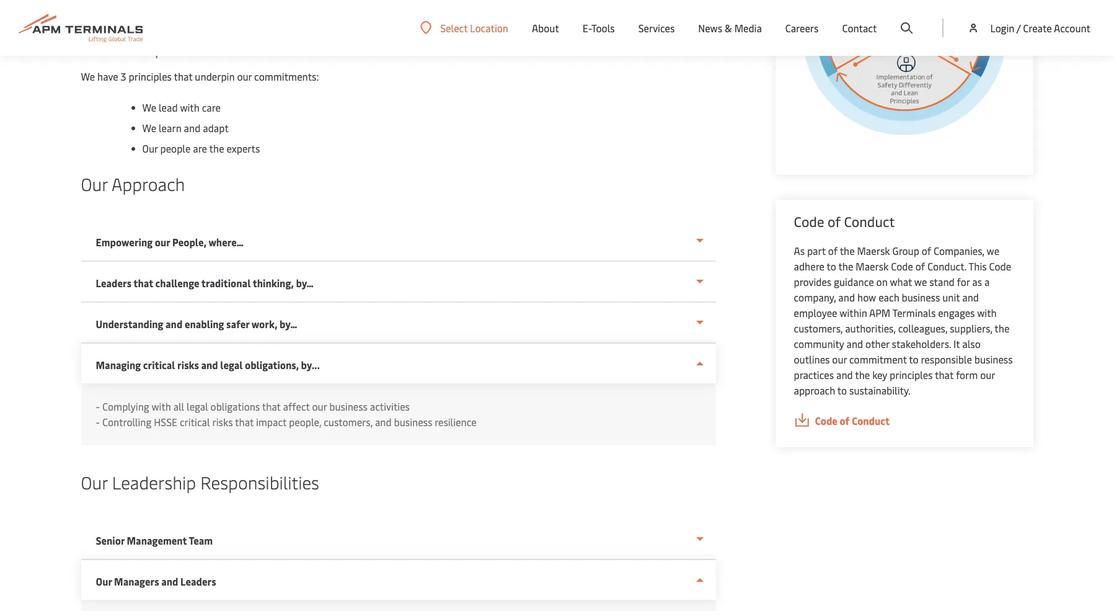 Task type: locate. For each thing, give the bounding box(es) containing it.
provides
[[794, 275, 832, 288]]

we for we learn and adapt
[[142, 121, 156, 135]]

practices
[[794, 368, 834, 382]]

1 vertical spatial conduct
[[852, 414, 890, 427]]

1 horizontal spatial to
[[838, 383, 848, 397]]

our inside dropdown button
[[96, 574, 112, 588]]

our people are the experts
[[142, 141, 262, 155]]

customers,
[[794, 321, 843, 335], [324, 415, 373, 429]]

1 vertical spatial -
[[96, 415, 100, 429]]

2 horizontal spatial with
[[978, 306, 997, 319]]

and inside dropdown button
[[201, 358, 218, 372]]

leaders
[[96, 276, 132, 290], [181, 574, 216, 588]]

1 vertical spatial principles
[[890, 368, 933, 382]]

that up the impact
[[262, 400, 281, 413]]

risks down obligations
[[212, 415, 233, 429]]

that
[[174, 69, 193, 83], [134, 276, 153, 290], [936, 368, 954, 382], [262, 400, 281, 413], [235, 415, 254, 429]]

understanding and enabling safer work, by…
[[96, 317, 297, 331]]

1 horizontal spatial risks
[[212, 415, 233, 429]]

business down also
[[975, 352, 1013, 366]]

maersk
[[858, 244, 891, 257], [856, 259, 889, 273]]

and up within
[[839, 290, 856, 304]]

commitments:
[[254, 69, 319, 83]]

2 vertical spatial we
[[142, 121, 156, 135]]

empowering our people, where… button
[[81, 221, 716, 262]]

key
[[873, 368, 888, 382]]

critical right managing
[[143, 358, 175, 372]]

managing critical risks and legal obligations, by... element
[[81, 383, 716, 445]]

legal left obligations,
[[220, 358, 243, 372]]

we lead with care
[[142, 100, 223, 114]]

we up this
[[987, 244, 1000, 257]]

that inside "complying with all legal obligations that affect our business activities -"
[[262, 400, 281, 413]]

complying
[[102, 400, 149, 413]]

responsibilities
[[201, 470, 319, 494]]

0 vertical spatial we
[[987, 244, 1000, 257]]

with
[[180, 100, 200, 114], [978, 306, 997, 319], [152, 400, 171, 413]]

0 horizontal spatial we
[[915, 275, 928, 288]]

code of conduct
[[794, 212, 895, 231], [815, 414, 890, 427]]

and right managers
[[161, 574, 178, 588]]

code
[[794, 212, 825, 231], [892, 259, 914, 273], [990, 259, 1012, 273], [815, 414, 838, 427]]

empowering our people, where…
[[96, 235, 244, 249]]

0 vertical spatial by…
[[296, 276, 314, 290]]

1 horizontal spatial principles
[[890, 368, 933, 382]]

customers, inside as part of the maersk group of companies, we adhere to the maersk code of conduct. this code provides guidance on what we stand for as a company, and how each business unit and employee within apm terminals engages with customers, authorities, colleagues, suppliers, the community and other stakeholders.  it also outlines our commitment to responsible business practices and the key principles that form our approach to sustainability.
[[794, 321, 843, 335]]

1 vertical spatial with
[[978, 306, 997, 319]]

1 vertical spatial code of conduct
[[815, 414, 890, 427]]

to down stakeholders.
[[910, 352, 919, 366]]

1 horizontal spatial legal
[[220, 358, 243, 372]]

we left have
[[81, 69, 95, 83]]

1 vertical spatial we
[[915, 275, 928, 288]]

0 horizontal spatial critical
[[143, 358, 175, 372]]

adhere
[[794, 259, 825, 273]]

understanding and enabling safer work, by… button
[[81, 303, 716, 344]]

our managers and leaders button
[[81, 560, 716, 600]]

1 horizontal spatial leaders
[[181, 574, 216, 588]]

by… inside 'dropdown button'
[[280, 317, 297, 331]]

principles right the 'key' on the right bottom of page
[[890, 368, 933, 382]]

senior management team
[[96, 534, 213, 547]]

to
[[827, 259, 837, 273], [910, 352, 919, 366], [838, 383, 848, 397]]

our for our approach
[[81, 172, 108, 195]]

0 horizontal spatial to
[[827, 259, 837, 273]]

we left lead on the left of the page
[[142, 100, 156, 114]]

0 vertical spatial code of conduct
[[794, 212, 895, 231]]

with up hsse
[[152, 400, 171, 413]]

that down responsible
[[936, 368, 954, 382]]

risks down understanding and enabling safer work, by…
[[177, 358, 199, 372]]

code up a
[[990, 259, 1012, 273]]

code of conduct inside code of conduct link
[[815, 414, 890, 427]]

1 vertical spatial critical
[[180, 415, 210, 429]]

part
[[808, 244, 826, 257]]

by… inside dropdown button
[[296, 276, 314, 290]]

we
[[81, 69, 95, 83], [142, 100, 156, 114], [142, 121, 156, 135]]

of
[[828, 212, 841, 231], [829, 244, 838, 257], [922, 244, 932, 257], [916, 259, 926, 273], [840, 414, 850, 427]]

approach
[[794, 383, 836, 397]]

1 horizontal spatial with
[[180, 100, 200, 114]]

stakeholders.
[[892, 337, 952, 351]]

how
[[858, 290, 877, 304]]

our left the leadership
[[81, 470, 108, 494]]

select location button
[[421, 21, 509, 34]]

1 horizontal spatial customers,
[[794, 321, 843, 335]]

to right approach
[[838, 383, 848, 397]]

account
[[1055, 21, 1091, 35]]

legal right all in the left bottom of the page
[[187, 400, 208, 413]]

0 vertical spatial -
[[96, 400, 100, 413]]

0 horizontal spatial with
[[152, 400, 171, 413]]

create
[[1024, 21, 1053, 35]]

location
[[470, 21, 509, 34]]

our left approach
[[81, 172, 108, 195]]

1 vertical spatial leaders
[[181, 574, 216, 588]]

management
[[127, 534, 187, 547]]

about
[[532, 21, 559, 35]]

and
[[184, 121, 201, 135], [839, 290, 856, 304], [963, 290, 980, 304], [166, 317, 183, 331], [847, 337, 864, 351], [201, 358, 218, 372], [837, 368, 853, 382], [375, 415, 392, 429], [161, 574, 178, 588]]

-
[[96, 400, 100, 413], [96, 415, 100, 429]]

0 vertical spatial leaders
[[96, 276, 132, 290]]

conduct down the sustainability.
[[852, 414, 890, 427]]

with up we learn and adapt
[[180, 100, 200, 114]]

tools
[[592, 21, 615, 35]]

our
[[237, 69, 252, 83], [155, 235, 170, 249], [833, 352, 847, 366], [981, 368, 996, 382], [312, 400, 327, 413]]

0 horizontal spatial risks
[[177, 358, 199, 372]]

risks
[[177, 358, 199, 372], [212, 415, 233, 429]]

2 - from the top
[[96, 415, 100, 429]]

customers, inside managing critical risks and legal obligations, by... element
[[324, 415, 373, 429]]

- left "controlling"
[[96, 415, 100, 429]]

0 vertical spatial customers,
[[794, 321, 843, 335]]

our left people,
[[155, 235, 170, 249]]

1 vertical spatial risks
[[212, 415, 233, 429]]

with up suppliers,
[[978, 306, 997, 319]]

people,
[[289, 415, 322, 429]]

contact
[[843, 21, 877, 35]]

code of conduct link
[[794, 413, 1015, 429]]

our up have
[[81, 35, 108, 59]]

conduct up group
[[845, 212, 895, 231]]

where…
[[209, 235, 244, 249]]

0 vertical spatial risks
[[177, 358, 199, 372]]

media
[[735, 21, 762, 35]]

leaders inside dropdown button
[[181, 574, 216, 588]]

1 vertical spatial we
[[142, 100, 156, 114]]

critical
[[143, 358, 175, 372], [180, 415, 210, 429]]

- left complying
[[96, 400, 100, 413]]

principles
[[129, 69, 172, 83], [890, 368, 933, 382]]

and left enabling at the bottom left of page
[[166, 317, 183, 331]]

0 horizontal spatial customers,
[[324, 415, 373, 429]]

our for our leadership responsibilities
[[81, 470, 108, 494]]

we left learn
[[142, 121, 156, 135]]

code of conduct up part
[[794, 212, 895, 231]]

leaders that challenge traditional thinking, by… button
[[81, 262, 716, 303]]

1 horizontal spatial we
[[987, 244, 1000, 257]]

0 vertical spatial we
[[81, 69, 95, 83]]

2 vertical spatial to
[[838, 383, 848, 397]]

by…
[[296, 276, 314, 290], [280, 317, 297, 331]]

we right what
[[915, 275, 928, 288]]

e-
[[583, 21, 592, 35]]

community
[[794, 337, 845, 351]]

0 horizontal spatial legal
[[187, 400, 208, 413]]

1 horizontal spatial critical
[[180, 415, 210, 429]]

group
[[893, 244, 920, 257]]

we for we have 3 principles that underpin our commitments:
[[81, 69, 95, 83]]

business inside "complying with all legal obligations that affect our business activities -"
[[330, 400, 368, 413]]

careers button
[[786, 0, 819, 56]]

our principles
[[81, 35, 186, 59]]

outlines
[[794, 352, 830, 366]]

business
[[902, 290, 941, 304], [975, 352, 1013, 366], [330, 400, 368, 413], [394, 415, 433, 429]]

our left 'people'
[[142, 141, 158, 155]]

that up we lead with care
[[174, 69, 193, 83]]

principles right 3
[[129, 69, 172, 83]]

our managers and leaders element
[[81, 600, 716, 611]]

and down activities
[[375, 415, 392, 429]]

critical down all in the left bottom of the page
[[180, 415, 210, 429]]

code of conduct down the sustainability.
[[815, 414, 890, 427]]

1 vertical spatial by…
[[280, 317, 297, 331]]

enabling
[[185, 317, 224, 331]]

2 vertical spatial with
[[152, 400, 171, 413]]

risks inside dropdown button
[[177, 358, 199, 372]]

news & media button
[[699, 0, 762, 56]]

2 horizontal spatial to
[[910, 352, 919, 366]]

1 vertical spatial legal
[[187, 400, 208, 413]]

our right form
[[981, 368, 996, 382]]

our up "people,"
[[312, 400, 327, 413]]

code up part
[[794, 212, 825, 231]]

0 horizontal spatial principles
[[129, 69, 172, 83]]

customers, right "people,"
[[324, 415, 373, 429]]

our for our principles
[[81, 35, 108, 59]]

business up the terminals
[[902, 290, 941, 304]]

empowering
[[96, 235, 153, 249]]

people
[[160, 141, 191, 155]]

leaders down team at bottom
[[181, 574, 216, 588]]

thinking,
[[253, 276, 294, 290]]

and inside 'dropdown button'
[[166, 317, 183, 331]]

and down enabling at the bottom left of page
[[201, 358, 218, 372]]

business left activities
[[330, 400, 368, 413]]

0 vertical spatial maersk
[[858, 244, 891, 257]]

apm
[[870, 306, 891, 319]]

managing
[[96, 358, 141, 372]]

that left challenge
[[134, 276, 153, 290]]

our down community at the right of the page
[[833, 352, 847, 366]]

1 vertical spatial customers,
[[324, 415, 373, 429]]

to right adhere
[[827, 259, 837, 273]]

as
[[794, 244, 805, 257]]

principles
[[112, 35, 186, 59]]

within
[[840, 306, 868, 319]]

by… right work,
[[280, 317, 297, 331]]

customers, up community at the right of the page
[[794, 321, 843, 335]]

also
[[963, 337, 981, 351]]

people,
[[172, 235, 207, 249]]

0 horizontal spatial leaders
[[96, 276, 132, 290]]

our left managers
[[96, 574, 112, 588]]

leadership
[[112, 470, 196, 494]]

the right part
[[840, 244, 855, 257]]

0 vertical spatial critical
[[143, 358, 175, 372]]

0 vertical spatial principles
[[129, 69, 172, 83]]

engages
[[939, 306, 975, 319]]

leaders down empowering
[[96, 276, 132, 290]]

by… right "thinking,"
[[296, 276, 314, 290]]

that inside dropdown button
[[134, 276, 153, 290]]

each
[[879, 290, 900, 304]]

the up guidance
[[839, 259, 854, 273]]

0 vertical spatial legal
[[220, 358, 243, 372]]



Task type: vqa. For each thing, say whether or not it's contained in the screenshot.
Additional
no



Task type: describe. For each thing, give the bounding box(es) containing it.
adapt
[[203, 121, 229, 135]]

and inside dropdown button
[[161, 574, 178, 588]]

activities
[[370, 400, 410, 413]]

responsible
[[922, 352, 973, 366]]

0 vertical spatial with
[[180, 100, 200, 114]]

managers
[[114, 574, 159, 588]]

terminals
[[893, 306, 936, 319]]

other
[[866, 337, 890, 351]]

careers
[[786, 21, 819, 35]]

critical inside dropdown button
[[143, 358, 175, 372]]

and down authorities,
[[847, 337, 864, 351]]

contact button
[[843, 0, 877, 56]]

lead
[[159, 100, 178, 114]]

&
[[725, 21, 732, 35]]

services button
[[639, 0, 675, 56]]

for
[[958, 275, 970, 288]]

safer
[[226, 317, 250, 331]]

select
[[441, 21, 468, 34]]

it
[[954, 337, 961, 351]]

controlling
[[102, 415, 152, 429]]

hsse image
[[794, 0, 1015, 143]]

work,
[[252, 317, 278, 331]]

the left the 'key' on the right bottom of page
[[856, 368, 871, 382]]

our leadership responsibilities
[[81, 470, 319, 494]]

impact
[[256, 415, 287, 429]]

by… for understanding and enabling safer work, by…
[[280, 317, 297, 331]]

challenge
[[155, 276, 199, 290]]

on
[[877, 275, 888, 288]]

complying with all legal obligations that affect our business activities -
[[96, 400, 410, 429]]

leaders inside dropdown button
[[96, 276, 132, 290]]

news
[[699, 21, 723, 35]]

senior management team button
[[81, 519, 716, 560]]

e-tools
[[583, 21, 615, 35]]

and up are
[[184, 121, 201, 135]]

1 vertical spatial maersk
[[856, 259, 889, 273]]

care
[[202, 100, 221, 114]]

our inside "complying with all legal obligations that affect our business activities -"
[[312, 400, 327, 413]]

services
[[639, 21, 675, 35]]

form
[[957, 368, 978, 382]]

learn
[[159, 121, 182, 135]]

a
[[985, 275, 990, 288]]

by...
[[301, 358, 320, 372]]

that down obligations
[[235, 415, 254, 429]]

login / create account link
[[968, 0, 1091, 56]]

our right underpin
[[237, 69, 252, 83]]

are
[[193, 141, 207, 155]]

employee
[[794, 306, 838, 319]]

understanding
[[96, 317, 163, 331]]

3
[[121, 69, 126, 83]]

code down approach
[[815, 414, 838, 427]]

as
[[973, 275, 983, 288]]

conduct.
[[928, 259, 967, 273]]

we learn and adapt
[[142, 121, 229, 135]]

what
[[890, 275, 913, 288]]

traditional
[[201, 276, 251, 290]]

managing critical risks and legal obligations, by...
[[96, 358, 320, 372]]

resilience
[[435, 415, 477, 429]]

1 vertical spatial to
[[910, 352, 919, 366]]

0 vertical spatial conduct
[[845, 212, 895, 231]]

legal inside "complying with all legal obligations that affect our business activities -"
[[187, 400, 208, 413]]

colleagues,
[[899, 321, 948, 335]]

team
[[189, 534, 213, 547]]

controlling hsse critical risks that impact people, customers, and business resilience
[[102, 415, 477, 429]]

login / create account
[[991, 21, 1091, 35]]

sustainability.
[[850, 383, 911, 397]]

principles inside as part of the maersk group of companies, we adhere to the maersk code of conduct. this code provides guidance on what we stand for as a company, and how each business unit and employee within apm terminals engages with customers, authorities, colleagues, suppliers, the community and other stakeholders.  it also outlines our commitment to responsible business practices and the key principles that form our approach to sustainability.
[[890, 368, 933, 382]]

legal inside dropdown button
[[220, 358, 243, 372]]

with inside "complying with all legal obligations that affect our business activities -"
[[152, 400, 171, 413]]

authorities,
[[846, 321, 896, 335]]

this
[[969, 259, 987, 273]]

that inside as part of the maersk group of companies, we adhere to the maersk code of conduct. this code provides guidance on what we stand for as a company, and how each business unit and employee within apm terminals engages with customers, authorities, colleagues, suppliers, the community and other stakeholders.  it also outlines our commitment to responsible business practices and the key principles that form our approach to sustainability.
[[936, 368, 954, 382]]

by… for leaders that challenge traditional thinking, by…
[[296, 276, 314, 290]]

our inside dropdown button
[[155, 235, 170, 249]]

stand
[[930, 275, 955, 288]]

the right suppliers,
[[995, 321, 1010, 335]]

obligations
[[211, 400, 260, 413]]

login
[[991, 21, 1015, 35]]

of inside code of conduct link
[[840, 414, 850, 427]]

we for we lead with care
[[142, 100, 156, 114]]

and right practices
[[837, 368, 853, 382]]

our managers and leaders
[[96, 574, 216, 588]]

the right are
[[209, 141, 224, 155]]

have
[[97, 69, 118, 83]]

with inside as part of the maersk group of companies, we adhere to the maersk code of conduct. this code provides guidance on what we stand for as a company, and how each business unit and employee within apm terminals engages with customers, authorities, colleagues, suppliers, the community and other stakeholders.  it also outlines our commitment to responsible business practices and the key principles that form our approach to sustainability.
[[978, 306, 997, 319]]

our for our managers and leaders
[[96, 574, 112, 588]]

code up what
[[892, 259, 914, 273]]

commitment
[[850, 352, 907, 366]]

our for our people are the experts
[[142, 141, 158, 155]]

company,
[[794, 290, 837, 304]]

as part of the maersk group of companies, we adhere to the maersk code of conduct. this code provides guidance on what we stand for as a company, and how each business unit and employee within apm terminals engages with customers, authorities, colleagues, suppliers, the community and other stakeholders.  it also outlines our commitment to responsible business practices and the key principles that form our approach to sustainability.
[[794, 244, 1013, 397]]

senior
[[96, 534, 125, 547]]

1 - from the top
[[96, 400, 100, 413]]

leaders that challenge traditional thinking, by…
[[96, 276, 314, 290]]

affect
[[283, 400, 310, 413]]

we have 3 principles that underpin our commitments:
[[81, 69, 321, 83]]

0 vertical spatial to
[[827, 259, 837, 273]]

experts
[[227, 141, 260, 155]]

- inside "complying with all legal obligations that affect our business activities -"
[[96, 415, 100, 429]]

guidance
[[834, 275, 875, 288]]

obligations,
[[245, 358, 299, 372]]

business down activities
[[394, 415, 433, 429]]

suppliers,
[[950, 321, 993, 335]]

managing critical risks and legal obligations, by... button
[[81, 344, 716, 383]]

underpin
[[195, 69, 235, 83]]

and down "as"
[[963, 290, 980, 304]]

companies,
[[934, 244, 985, 257]]



